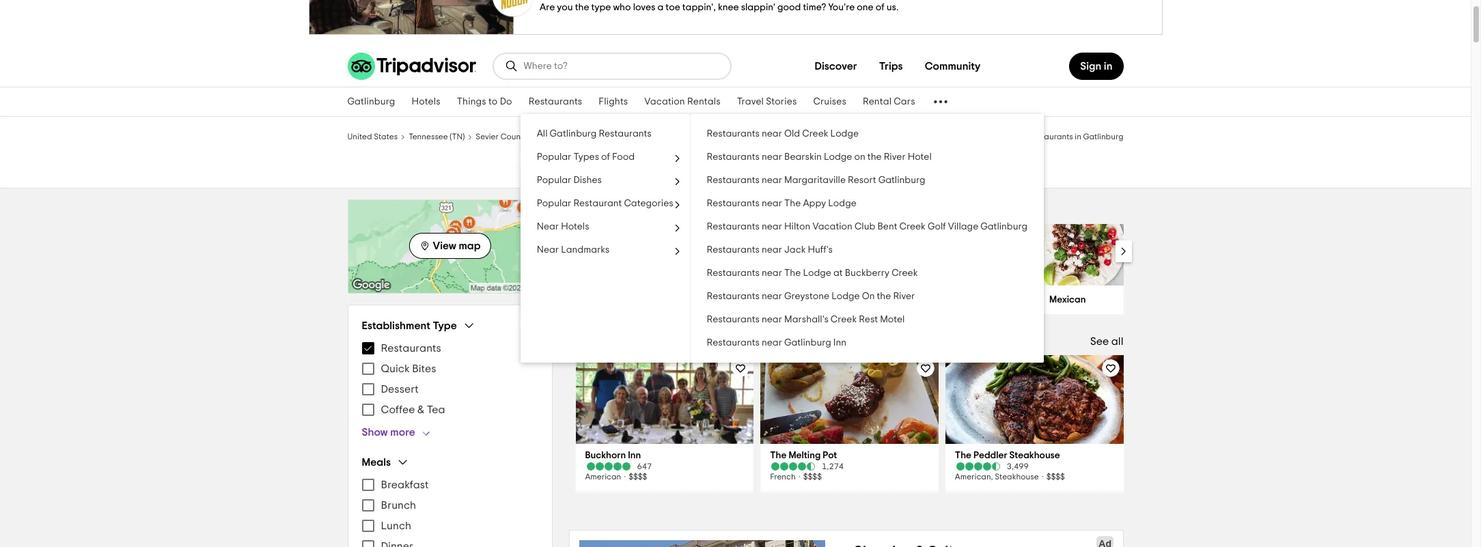 Task type: vqa. For each thing, say whether or not it's contained in the screenshot.
just
no



Task type: describe. For each thing, give the bounding box(es) containing it.
greystone
[[785, 292, 830, 301]]

restaurant
[[574, 199, 622, 208]]

near for restaurants near gatlinburg inn
[[762, 338, 783, 348]]

united states link
[[348, 131, 398, 141]]

flights link
[[591, 87, 637, 116]]

jack
[[785, 245, 806, 255]]

rental cars
[[863, 97, 916, 107]]

things to do
[[457, 97, 512, 107]]

browse
[[574, 201, 627, 217]]

creek down seafood
[[831, 315, 857, 325]]

browse gatlinburg by food
[[574, 201, 773, 217]]

discover
[[815, 61, 858, 72]]

1,274 link
[[770, 462, 929, 472]]

creek right old
[[803, 129, 829, 139]]

by
[[714, 201, 732, 217]]

to
[[489, 97, 498, 107]]

huff's
[[808, 245, 833, 255]]

travel stories
[[737, 97, 797, 107]]

all gatlinburg restaurants link
[[521, 122, 690, 146]]

restaurants near old creek lodge
[[707, 129, 859, 139]]

restaurants near gatlinburg inn
[[707, 338, 847, 348]]

group containing establishment type
[[362, 319, 538, 439]]

restaurants near old creek lodge link
[[691, 122, 1044, 146]]

creek left golf
[[900, 222, 926, 232]]

quick bites
[[381, 364, 436, 375]]

0 vertical spatial hotels
[[412, 97, 441, 107]]

near hotels
[[537, 222, 590, 232]]

at
[[834, 269, 843, 278]]

food for popular types of food
[[612, 152, 635, 162]]

the for on
[[877, 292, 892, 301]]

near for restaurants near greystone lodge on the river
[[762, 292, 783, 301]]

vacation rentals link
[[637, 87, 729, 116]]

buckberry
[[845, 269, 890, 278]]

vacation rentals
[[645, 97, 721, 107]]

restaurants near hilton vacation club bent creek golf village gatlinburg
[[707, 222, 1028, 232]]

search image
[[505, 59, 518, 73]]

near for restaurants near old creek lodge
[[762, 129, 783, 139]]

all
[[1112, 336, 1124, 347]]

1 vertical spatial vacation
[[813, 222, 853, 232]]

restaurants near margaritaville resort gatlinburg
[[707, 176, 926, 185]]

sevier
[[476, 133, 499, 141]]

hilton
[[785, 222, 811, 232]]

restaurants near hilton vacation club bent creek golf village gatlinburg link
[[691, 215, 1044, 239]]

view map
[[433, 240, 481, 251]]

village
[[948, 222, 979, 232]]

steakhouse link
[[691, 286, 802, 314]]

flights
[[599, 97, 628, 107]]

french
[[770, 473, 796, 481]]

the peddler steakhouse
[[955, 451, 1061, 461]]

rental cars link
[[855, 87, 924, 116]]

restaurants near bearskin lodge on the river hotel link
[[691, 146, 1044, 169]]

the melting pot
[[770, 451, 837, 461]]

things to do link
[[449, 87, 521, 116]]

margaritaville
[[785, 176, 846, 185]]

things
[[457, 97, 486, 107]]

river for restaurants near bearskin lodge on the river hotel
[[884, 152, 906, 162]]

1 vertical spatial advertisement region
[[569, 530, 1124, 547]]

1,274
[[822, 463, 844, 471]]

resort
[[848, 176, 877, 185]]

near for restaurants near bearskin lodge on the river hotel
[[762, 152, 783, 162]]

hotels inside button
[[561, 222, 590, 232]]

creek right buckberry
[[892, 269, 918, 278]]

trips
[[879, 61, 903, 72]]

stories
[[766, 97, 797, 107]]

the left appy
[[785, 199, 801, 208]]

coffee & tea
[[381, 405, 445, 416]]

hotel
[[908, 152, 932, 162]]

$$$$ for buckhorn inn
[[629, 473, 648, 481]]

rental
[[863, 97, 892, 107]]

4.5 of 5 bubbles. 3,499 reviews element
[[955, 462, 1114, 472]]

near for restaurants near jack huff's
[[762, 245, 783, 255]]

0 vertical spatial advertisement region
[[0, 0, 1472, 35]]

near for restaurants near marshall's creek rest motel
[[762, 315, 783, 325]]

tennessee (tn) link
[[409, 131, 465, 141]]

lunch
[[381, 521, 412, 532]]

states
[[374, 133, 398, 141]]

marshall's
[[785, 315, 829, 325]]

cars
[[894, 97, 916, 107]]

restaurants near the lodge at buckberry creek link
[[691, 262, 1044, 285]]

restaurants near bearskin lodge on the river hotel
[[707, 152, 932, 162]]

old
[[785, 129, 800, 139]]

types
[[574, 152, 599, 162]]

lodge up 'on'
[[831, 129, 859, 139]]

popular dishes button
[[521, 169, 690, 192]]

&
[[418, 405, 425, 416]]

sevier county link
[[476, 131, 528, 141]]

show
[[362, 427, 388, 438]]

1 vertical spatial in
[[1075, 133, 1082, 141]]

restaurants near the appy lodge link
[[691, 192, 1044, 215]]

popular dishes
[[537, 176, 602, 185]]

tea
[[427, 405, 445, 416]]

pot
[[823, 451, 837, 461]]

near hotels button
[[521, 215, 690, 239]]

coffee
[[381, 405, 415, 416]]

restaurants near marshall's creek rest motel link
[[691, 308, 1044, 331]]

vacation inside 'link'
[[645, 97, 685, 107]]

the down jack
[[785, 269, 801, 278]]

popular types of food
[[537, 152, 635, 162]]

bent
[[878, 222, 898, 232]]

united states
[[348, 133, 398, 141]]

buckhorn inn
[[585, 451, 641, 461]]

tennessee
[[409, 133, 448, 141]]

restaurants near gatlinburg inn link
[[691, 331, 1044, 355]]

647
[[637, 463, 652, 471]]

restaurants near marshall's creek rest motel
[[707, 315, 905, 325]]



Task type: locate. For each thing, give the bounding box(es) containing it.
gatlinburg inside 'link'
[[785, 338, 832, 348]]

10
[[998, 133, 1006, 141]]

near down restaurants near jack huff's on the top
[[762, 269, 783, 278]]

10 near from the top
[[762, 338, 783, 348]]

in down restaurants near old creek lodge
[[733, 155, 751, 177]]

in right best
[[1075, 133, 1082, 141]]

food for browse gatlinburg by food
[[736, 201, 773, 217]]

the right 'on'
[[868, 152, 882, 162]]

peddler
[[974, 451, 1008, 461]]

seafood
[[817, 295, 854, 305]]

establishment type
[[362, 320, 457, 331]]

show more
[[362, 427, 415, 438]]

restaurants near jack huff's
[[707, 245, 833, 255]]

near up restaurants near jack huff's on the top
[[762, 222, 783, 232]]

lodge for on
[[832, 292, 860, 301]]

inn
[[834, 338, 847, 348], [628, 451, 641, 461]]

menu containing restaurants
[[362, 338, 538, 420]]

hotels up near landmarks
[[561, 222, 590, 232]]

on
[[855, 152, 866, 162]]

3 popular from the top
[[537, 199, 572, 208]]

None search field
[[494, 54, 730, 79]]

$$$$ for the peddler steakhouse
[[1047, 473, 1065, 481]]

near for restaurants near the appy lodge
[[762, 199, 783, 208]]

near down restaurants near old creek lodge
[[762, 152, 783, 162]]

2 vertical spatial in
[[733, 155, 751, 177]]

0 horizontal spatial $$$$
[[629, 473, 648, 481]]

lodge left "at"
[[803, 269, 832, 278]]

2 $$$$ from the left
[[804, 473, 822, 481]]

2 vertical spatial popular
[[537, 199, 572, 208]]

1 vertical spatial hotels
[[561, 222, 590, 232]]

gatlinburg
[[348, 97, 395, 107], [550, 129, 597, 139], [539, 133, 579, 141], [590, 133, 630, 141], [1084, 133, 1124, 141], [755, 155, 862, 177], [879, 176, 926, 185], [630, 201, 710, 217], [981, 222, 1028, 232], [785, 338, 832, 348]]

club
[[855, 222, 876, 232]]

popular inside popular types of food button
[[537, 152, 572, 162]]

meals
[[362, 457, 391, 468]]

1 near from the top
[[537, 222, 559, 232]]

in
[[1104, 61, 1113, 72], [1075, 133, 1082, 141], [733, 155, 751, 177]]

steakhouse down restaurants near jack huff's on the top
[[700, 295, 751, 305]]

lodge for at
[[803, 269, 832, 278]]

restaurants near greystone lodge on the river
[[707, 292, 915, 301]]

6 near from the top
[[762, 245, 783, 255]]

county
[[501, 133, 528, 141]]

restaurants near the lodge at buckberry creek
[[707, 269, 918, 278]]

bites
[[412, 364, 436, 375]]

lodge right appy
[[829, 199, 857, 208]]

view
[[433, 240, 457, 251]]

$$$$ down 647
[[629, 473, 648, 481]]

popular left "dishes"
[[537, 176, 572, 185]]

2 popular from the top
[[537, 176, 572, 185]]

the for on
[[868, 152, 882, 162]]

near left appy
[[762, 199, 783, 208]]

popular inside popular dishes button
[[537, 176, 572, 185]]

0 horizontal spatial inn
[[628, 451, 641, 461]]

steakhouse down 3,499
[[995, 473, 1039, 481]]

trips button
[[868, 53, 914, 80]]

appy
[[803, 199, 826, 208]]

restaurants near margaritaville resort gatlinburg link
[[691, 169, 1044, 192]]

cruises
[[814, 97, 847, 107]]

0 vertical spatial popular
[[537, 152, 572, 162]]

lodge for on
[[824, 152, 853, 162]]

popular up near hotels
[[537, 199, 572, 208]]

restaurants near jack huff's link
[[691, 239, 1044, 262]]

map
[[459, 240, 481, 251]]

popular restaurant categories button
[[521, 192, 690, 215]]

american,
[[955, 473, 994, 481]]

0 vertical spatial inn
[[834, 338, 847, 348]]

restaurants near the appy lodge
[[707, 199, 857, 208]]

advertisement region
[[0, 0, 1472, 35], [569, 530, 1124, 547]]

4 near from the top
[[762, 199, 783, 208]]

community button
[[914, 53, 992, 80]]

near for near hotels
[[537, 222, 559, 232]]

1 vertical spatial near
[[537, 245, 559, 255]]

steakhouse up "4.5 of 5 bubbles. 3,499 reviews" 'element'
[[1010, 451, 1061, 461]]

near for restaurants near margaritaville resort gatlinburg
[[762, 176, 783, 185]]

near inside 'link'
[[762, 338, 783, 348]]

1 horizontal spatial in
[[1075, 133, 1082, 141]]

2 near from the top
[[537, 245, 559, 255]]

(tn)
[[450, 133, 465, 141]]

restaurants near greystone lodge on the river link
[[691, 285, 1044, 308]]

food right by at the left
[[736, 201, 773, 217]]

0 vertical spatial in
[[1104, 61, 1113, 72]]

in inside sign in link
[[1104, 61, 1113, 72]]

gatlinburg link down restaurants link
[[539, 131, 579, 141]]

1 vertical spatial steakhouse
[[1010, 451, 1061, 461]]

inn down restaurants near marshall's creek rest motel link
[[834, 338, 847, 348]]

1 vertical spatial menu
[[362, 475, 538, 547]]

on
[[862, 292, 875, 301]]

near up restaurants near gatlinburg inn
[[762, 315, 783, 325]]

0 horizontal spatial gatlinburg link
[[339, 87, 404, 116]]

near up near landmarks
[[537, 222, 559, 232]]

river left hotel at the top of the page
[[884, 152, 906, 162]]

1 vertical spatial inn
[[628, 451, 641, 461]]

inn up 647
[[628, 451, 641, 461]]

1 vertical spatial the
[[877, 292, 892, 301]]

1 vertical spatial river
[[894, 292, 915, 301]]

american, steakhouse
[[955, 473, 1039, 481]]

categories
[[624, 199, 674, 208]]

show more button
[[362, 426, 437, 439]]

food inside button
[[612, 152, 635, 162]]

river up "motel"
[[894, 292, 915, 301]]

1 popular from the top
[[537, 152, 572, 162]]

menu containing breakfast
[[362, 475, 538, 547]]

Search search field
[[524, 60, 719, 72]]

in for sign in
[[1104, 61, 1113, 72]]

the inside restaurants near bearskin lodge on the river hotel link
[[868, 152, 882, 162]]

near for near landmarks
[[537, 245, 559, 255]]

hotels up tennessee
[[412, 97, 441, 107]]

2 menu from the top
[[362, 475, 538, 547]]

the up american, at the right bottom
[[955, 451, 972, 461]]

popular down all
[[537, 152, 572, 162]]

0 vertical spatial vacation
[[645, 97, 685, 107]]

vacation left the rentals
[[645, 97, 685, 107]]

1 horizontal spatial inn
[[834, 338, 847, 348]]

popular for popular restaurant categories
[[537, 199, 572, 208]]

2 vertical spatial steakhouse
[[995, 473, 1039, 481]]

mexican
[[1050, 295, 1086, 305]]

1 vertical spatial gatlinburg link
[[539, 131, 579, 141]]

near up restaurants near the appy lodge at the top
[[762, 176, 783, 185]]

vacation up huff's
[[813, 222, 853, 232]]

2 near from the top
[[762, 152, 783, 162]]

5.0 of 5 bubbles. 647 reviews element
[[585, 462, 744, 472]]

2 horizontal spatial $$$$
[[1047, 473, 1065, 481]]

in right "sign"
[[1104, 61, 1113, 72]]

popular types of food button
[[521, 146, 690, 169]]

$$$$ down melting
[[804, 473, 822, 481]]

near left jack
[[762, 245, 783, 255]]

bearskin
[[785, 152, 822, 162]]

restaurants in gatlinburg
[[610, 155, 862, 177]]

tripadvisor image
[[348, 53, 476, 80]]

0 vertical spatial river
[[884, 152, 906, 162]]

dishes
[[574, 176, 602, 185]]

4.5 of 5 bubbles. 1,274 reviews element
[[770, 462, 929, 472]]

0 vertical spatial near
[[537, 222, 559, 232]]

tennessee (tn)
[[409, 133, 465, 141]]

cruises link
[[805, 87, 855, 116]]

9 near from the top
[[762, 315, 783, 325]]

the peddler steakhouse link
[[955, 450, 1114, 462]]

popular for popular types of food
[[537, 152, 572, 162]]

the right on
[[877, 292, 892, 301]]

the
[[785, 199, 801, 208], [785, 269, 801, 278], [770, 451, 787, 461], [955, 451, 972, 461]]

see
[[1091, 336, 1109, 347]]

0 horizontal spatial in
[[733, 155, 751, 177]]

food right of
[[612, 152, 635, 162]]

2 group from the top
[[362, 456, 538, 547]]

restaurants inside 'link'
[[707, 338, 760, 348]]

$$$$ for the melting pot
[[804, 473, 822, 481]]

0 vertical spatial the
[[868, 152, 882, 162]]

lodge left 'on'
[[824, 152, 853, 162]]

restaurants link
[[521, 87, 591, 116]]

1 near from the top
[[762, 129, 783, 139]]

lodge left on
[[832, 292, 860, 301]]

american
[[585, 473, 621, 481]]

1 horizontal spatial vacation
[[813, 222, 853, 232]]

menu
[[362, 338, 538, 420], [362, 475, 538, 547]]

inn inside 'link'
[[834, 338, 847, 348]]

group containing meals
[[362, 456, 538, 547]]

the up french
[[770, 451, 787, 461]]

the inside "restaurants near greystone lodge on the river" link
[[877, 292, 892, 301]]

1 horizontal spatial $$$$
[[804, 473, 822, 481]]

best
[[1008, 133, 1026, 141]]

see all link
[[1091, 336, 1124, 347]]

rest
[[859, 315, 878, 325]]

0 horizontal spatial vacation
[[645, 97, 685, 107]]

0 horizontal spatial food
[[612, 152, 635, 162]]

near left greystone
[[762, 292, 783, 301]]

popular inside popular restaurant categories button
[[537, 199, 572, 208]]

1 horizontal spatial hotels
[[561, 222, 590, 232]]

3 $$$$ from the left
[[1047, 473, 1065, 481]]

gatlinburg link up the united states link
[[339, 87, 404, 116]]

brunch
[[381, 500, 416, 511]]

seafood link
[[807, 286, 918, 314]]

breakfast
[[381, 480, 429, 491]]

popular for popular dishes
[[537, 176, 572, 185]]

of
[[602, 152, 610, 162]]

near for restaurants near hilton vacation club bent creek golf village gatlinburg
[[762, 222, 783, 232]]

near inside button
[[537, 222, 559, 232]]

8 near from the top
[[762, 292, 783, 301]]

1 $$$$ from the left
[[629, 473, 648, 481]]

1 menu from the top
[[362, 338, 538, 420]]

vacation
[[645, 97, 685, 107], [813, 222, 853, 232]]

$$$$ down "4.5 of 5 bubbles. 3,499 reviews" 'element'
[[1047, 473, 1065, 481]]

gatlinburg restaurants
[[590, 133, 677, 141]]

0 vertical spatial food
[[612, 152, 635, 162]]

1 vertical spatial popular
[[537, 176, 572, 185]]

0 vertical spatial group
[[362, 319, 538, 439]]

golf
[[928, 222, 946, 232]]

mexican link
[[1040, 286, 1151, 314]]

1 vertical spatial group
[[362, 456, 538, 547]]

travel stories link
[[729, 87, 805, 116]]

do
[[500, 97, 512, 107]]

view map button
[[409, 233, 491, 259]]

food
[[612, 152, 635, 162], [736, 201, 773, 217]]

1 group from the top
[[362, 319, 538, 439]]

near inside button
[[537, 245, 559, 255]]

melting
[[789, 451, 821, 461]]

3 near from the top
[[762, 176, 783, 185]]

0 vertical spatial steakhouse
[[700, 295, 751, 305]]

group
[[362, 319, 538, 439], [362, 456, 538, 547]]

river for restaurants near greystone lodge on the river
[[894, 292, 915, 301]]

near down near hotels
[[537, 245, 559, 255]]

in for restaurants in gatlinburg
[[733, 155, 751, 177]]

2 horizontal spatial in
[[1104, 61, 1113, 72]]

rentals
[[688, 97, 721, 107]]

community
[[925, 61, 981, 72]]

hotels
[[412, 97, 441, 107], [561, 222, 590, 232]]

popular
[[537, 152, 572, 162], [537, 176, 572, 185], [537, 199, 572, 208]]

motel
[[880, 315, 905, 325]]

5 near from the top
[[762, 222, 783, 232]]

lodge
[[831, 129, 859, 139], [824, 152, 853, 162], [829, 199, 857, 208], [803, 269, 832, 278], [832, 292, 860, 301]]

more
[[390, 427, 415, 438]]

1 horizontal spatial gatlinburg link
[[539, 131, 579, 141]]

1 horizontal spatial food
[[736, 201, 773, 217]]

steakhouse
[[700, 295, 751, 305], [1010, 451, 1061, 461], [995, 473, 1039, 481]]

0 horizontal spatial hotels
[[412, 97, 441, 107]]

0 vertical spatial menu
[[362, 338, 538, 420]]

gatlinburg link
[[339, 87, 404, 116], [539, 131, 579, 141]]

647 link
[[585, 462, 744, 472]]

near left old
[[762, 129, 783, 139]]

near down restaurants near marshall's creek rest motel
[[762, 338, 783, 348]]

1 vertical spatial food
[[736, 201, 773, 217]]

near for restaurants near the lodge at buckberry creek
[[762, 269, 783, 278]]

0 vertical spatial gatlinburg link
[[339, 87, 404, 116]]

7 near from the top
[[762, 269, 783, 278]]



